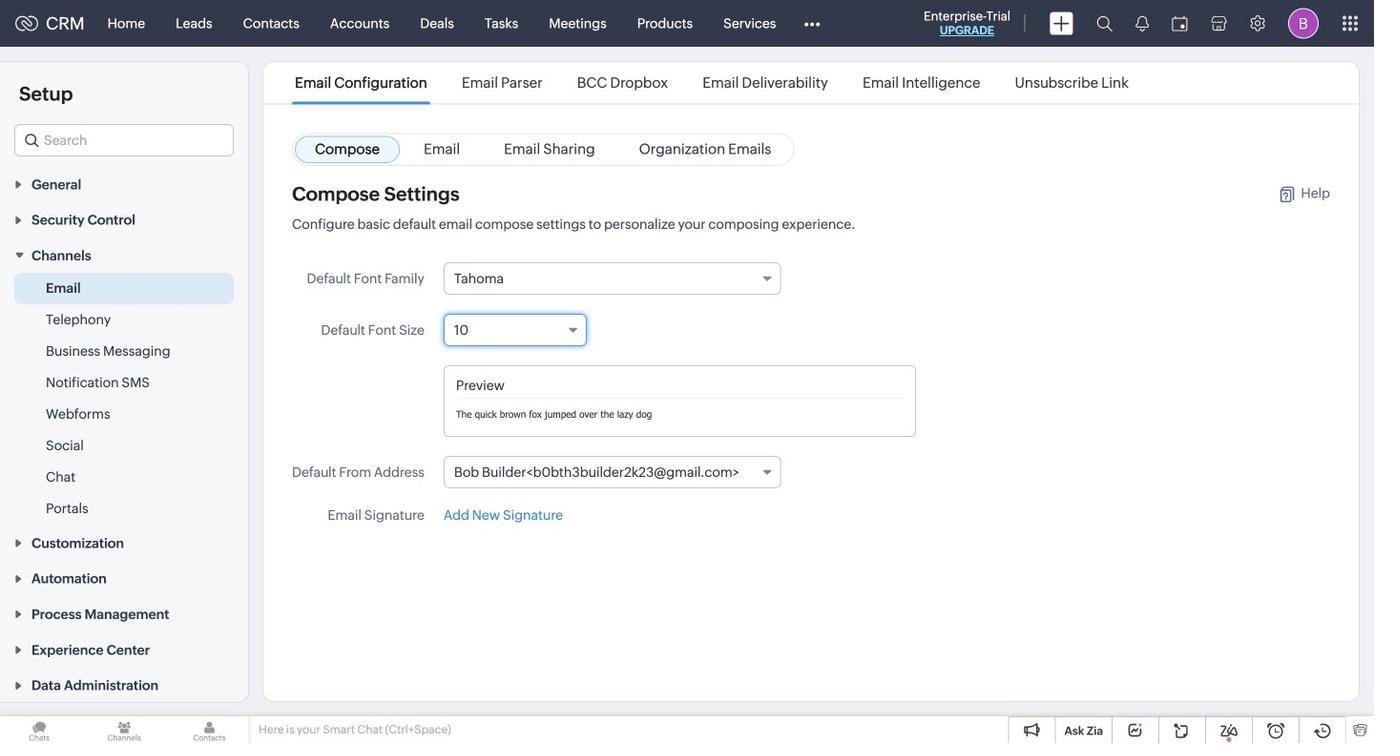 Task type: vqa. For each thing, say whether or not it's contained in the screenshot.
Ask
no



Task type: describe. For each thing, give the bounding box(es) containing it.
Search text field
[[15, 125, 233, 156]]

none field search
[[14, 124, 234, 157]]

create menu image
[[1050, 12, 1074, 35]]

signals image
[[1136, 15, 1149, 32]]

contacts image
[[170, 717, 249, 744]]

search image
[[1097, 15, 1113, 32]]

signals element
[[1124, 0, 1161, 47]]

logo image
[[15, 16, 38, 31]]



Task type: locate. For each thing, give the bounding box(es) containing it.
profile element
[[1277, 0, 1331, 46]]

None field
[[14, 124, 234, 157], [444, 263, 781, 295], [444, 314, 587, 347], [444, 456, 781, 489], [444, 263, 781, 295], [444, 314, 587, 347], [444, 456, 781, 489]]

list
[[278, 62, 1146, 104]]

create menu element
[[1039, 0, 1085, 46]]

calendar image
[[1172, 16, 1188, 31]]

search element
[[1085, 0, 1124, 47]]

profile image
[[1289, 8, 1319, 39]]

chats image
[[0, 717, 78, 744]]

channels image
[[85, 717, 164, 744]]

region
[[0, 273, 248, 525]]

Other Modules field
[[792, 8, 833, 39]]



